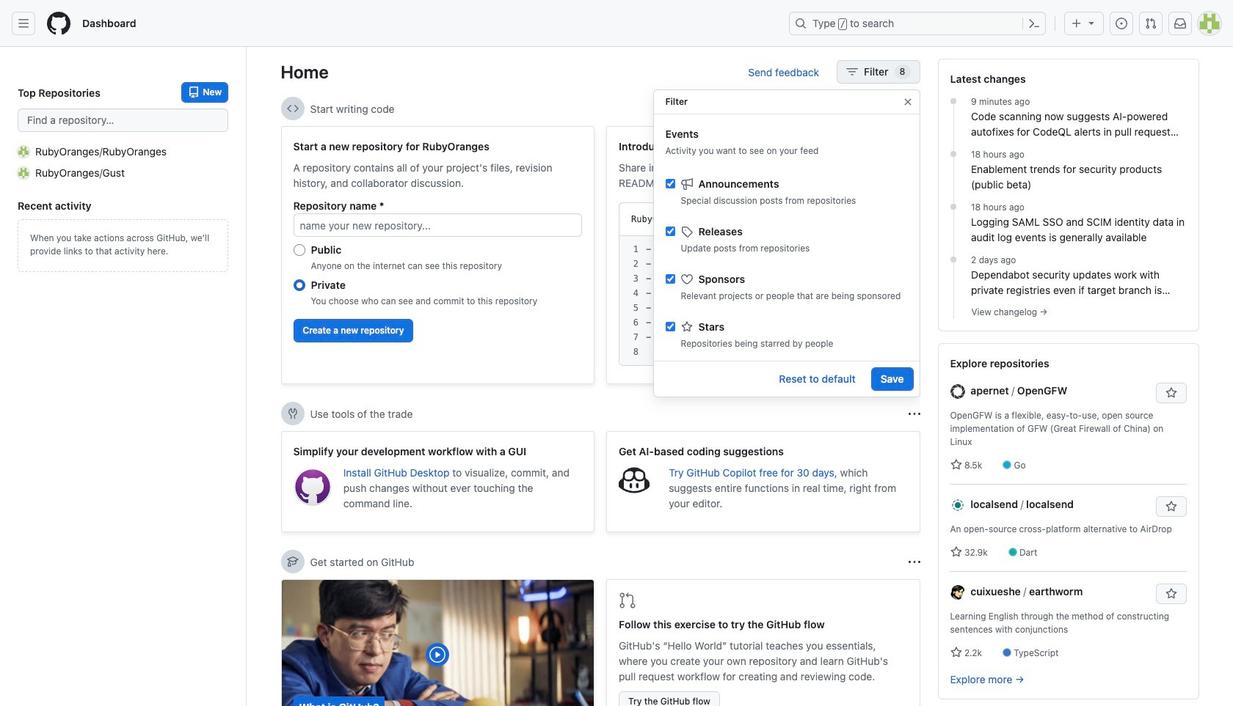 Task type: describe. For each thing, give the bounding box(es) containing it.
mortar board image
[[287, 556, 298, 568]]

star this repository image for @apernet profile image
[[1165, 388, 1177, 399]]

Top Repositories search field
[[18, 109, 228, 132]]

3 dot fill image from the top
[[948, 201, 959, 213]]

git pull request image inside 'try the github flow' element
[[619, 592, 636, 610]]

tag image
[[681, 226, 693, 237]]

heart image
[[681, 273, 693, 285]]

megaphone image
[[681, 178, 693, 190]]

none radio inside start a new repository element
[[293, 280, 305, 291]]

why am i seeing this? image for introduce yourself with a profile readme element
[[908, 103, 920, 115]]

what is github? image
[[282, 581, 594, 707]]

@cuixueshe profile image
[[950, 586, 965, 601]]

1 dot fill image from the top
[[948, 95, 959, 107]]

get ai-based coding suggestions element
[[606, 432, 920, 533]]

close menu image
[[902, 96, 914, 108]]

tools image
[[287, 408, 298, 420]]

name your new repository... text field
[[293, 214, 582, 237]]

filter image
[[846, 66, 858, 78]]

@apernet profile image
[[950, 385, 965, 400]]

@localsend profile image
[[950, 499, 965, 513]]

2 dot fill image from the top
[[948, 148, 959, 160]]

none radio inside start a new repository element
[[293, 244, 305, 256]]

star image for @apernet profile image
[[950, 460, 962, 471]]

star image for @localsend profile image at the right of page
[[950, 547, 962, 559]]

explore repositories navigation
[[938, 344, 1199, 700]]

gust image
[[18, 167, 29, 179]]

why am i seeing this? image for get ai-based coding suggestions element
[[908, 409, 920, 420]]

plus image
[[1071, 18, 1083, 29]]

command palette image
[[1028, 18, 1040, 29]]



Task type: vqa. For each thing, say whether or not it's contained in the screenshot.
🏠
no



Task type: locate. For each thing, give the bounding box(es) containing it.
triangle down image
[[1086, 17, 1097, 29]]

star image down heart image
[[681, 321, 693, 333]]

star image up @localsend profile image at the right of page
[[950, 460, 962, 471]]

menu
[[654, 165, 919, 553]]

1 horizontal spatial git pull request image
[[1145, 18, 1157, 29]]

None submit
[[848, 209, 895, 230]]

issue opened image
[[1116, 18, 1128, 29]]

0 vertical spatial git pull request image
[[1145, 18, 1157, 29]]

star image down @cuixueshe profile image
[[950, 647, 962, 659]]

why am i seeing this? image
[[908, 557, 920, 569]]

explore element
[[938, 59, 1199, 707]]

dot fill image
[[948, 95, 959, 107], [948, 148, 959, 160], [948, 201, 959, 213], [948, 254, 959, 266]]

Find a repository… text field
[[18, 109, 228, 132]]

rubyoranges image
[[18, 146, 29, 157]]

star this repository image
[[1165, 388, 1177, 399], [1165, 501, 1177, 513]]

notifications image
[[1175, 18, 1186, 29]]

None radio
[[293, 280, 305, 291]]

1 why am i seeing this? image from the top
[[908, 103, 920, 115]]

none submit inside introduce yourself with a profile readme element
[[848, 209, 895, 230]]

2 star this repository image from the top
[[1165, 501, 1177, 513]]

1 vertical spatial git pull request image
[[619, 592, 636, 610]]

0 horizontal spatial git pull request image
[[619, 592, 636, 610]]

star image for @cuixueshe profile image
[[950, 647, 962, 659]]

1 star this repository image from the top
[[1165, 388, 1177, 399]]

github desktop image
[[293, 468, 332, 507]]

star image up @cuixueshe profile image
[[950, 547, 962, 559]]

0 vertical spatial why am i seeing this? image
[[908, 103, 920, 115]]

None checkbox
[[665, 227, 675, 236], [665, 275, 675, 284], [665, 227, 675, 236], [665, 275, 675, 284]]

0 vertical spatial star this repository image
[[1165, 388, 1177, 399]]

None radio
[[293, 244, 305, 256]]

git pull request image
[[1145, 18, 1157, 29], [619, 592, 636, 610]]

star this repository image
[[1165, 589, 1177, 601]]

introduce yourself with a profile readme element
[[606, 126, 920, 385]]

what is github? element
[[281, 580, 595, 707]]

star this repository image for @localsend profile image at the right of page
[[1165, 501, 1177, 513]]

homepage image
[[47, 12, 70, 35]]

1 vertical spatial star this repository image
[[1165, 501, 1177, 513]]

star image
[[681, 321, 693, 333], [950, 460, 962, 471], [950, 547, 962, 559], [950, 647, 962, 659]]

code image
[[287, 103, 298, 115]]

try the github flow element
[[606, 580, 920, 707]]

why am i seeing this? image
[[908, 103, 920, 115], [908, 409, 920, 420]]

start a new repository element
[[281, 126, 595, 385]]

play image
[[429, 647, 447, 664]]

4 dot fill image from the top
[[948, 254, 959, 266]]

1 vertical spatial why am i seeing this? image
[[908, 409, 920, 420]]

simplify your development workflow with a gui element
[[281, 432, 595, 533]]

None checkbox
[[665, 179, 675, 189], [665, 322, 675, 332], [665, 179, 675, 189], [665, 322, 675, 332]]

2 why am i seeing this? image from the top
[[908, 409, 920, 420]]



